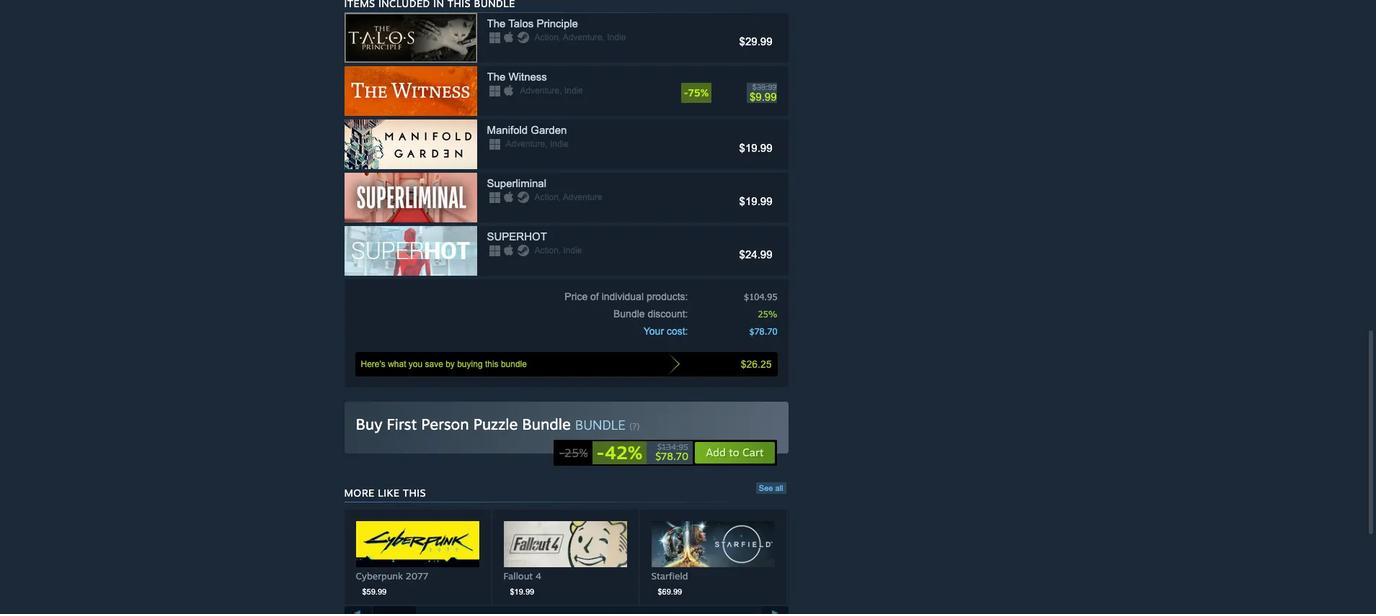 Task type: describe. For each thing, give the bounding box(es) containing it.
adventure, for garden
[[506, 139, 548, 149]]

4
[[536, 571, 542, 583]]

manifold garden adventure, indie
[[487, 124, 569, 149]]

$59.99
[[362, 588, 387, 597]]

1 vertical spatial bundle
[[522, 415, 571, 434]]

- for 42%
[[597, 442, 605, 464]]

$24.99
[[739, 249, 773, 261]]

the for the witness
[[487, 71, 506, 83]]

bundle discount:
[[614, 309, 688, 320]]

indie inside superhot action, indie
[[563, 246, 582, 256]]

indie inside manifold garden adventure, indie
[[550, 139, 569, 149]]

see
[[759, 484, 773, 493]]

$29.99
[[739, 35, 773, 48]]

principle
[[537, 17, 578, 30]]

all
[[775, 484, 783, 493]]

0 horizontal spatial 25%
[[564, 446, 588, 461]]

$9.99
[[750, 91, 777, 103]]

save
[[425, 360, 443, 370]]

person
[[421, 415, 469, 434]]

here's
[[361, 360, 386, 370]]

- for 75%
[[684, 87, 688, 99]]

this inside see all more like this
[[403, 487, 426, 500]]

2077
[[406, 571, 429, 583]]

$26.25
[[741, 359, 772, 371]]

more
[[344, 487, 375, 500]]

superliminal
[[487, 177, 547, 190]]

adventure
[[563, 193, 602, 203]]

indie inside the witness adventure, indie
[[564, 86, 583, 96]]

see all more like this
[[344, 484, 783, 500]]

you
[[409, 360, 423, 370]]

$104.95
[[744, 291, 778, 303]]

(?)
[[630, 422, 640, 433]]

buy first person puzzle bundle bundle (?)
[[356, 415, 640, 434]]

-25%
[[559, 446, 588, 461]]

your
[[644, 326, 664, 337]]

garden
[[531, 124, 567, 136]]

by
[[446, 360, 455, 370]]

1 horizontal spatial this
[[485, 360, 499, 370]]

add to cart
[[706, 446, 764, 460]]

starfield
[[651, 571, 688, 583]]

cost:
[[667, 326, 688, 337]]

1 horizontal spatial $78.70
[[749, 326, 778, 337]]

$39.99
[[753, 83, 777, 92]]

bundle
[[575, 417, 626, 433]]

42%
[[605, 442, 642, 464]]

the witness adventure, indie
[[487, 71, 583, 96]]

the for the talos principle
[[487, 17, 506, 30]]

superliminal action, adventure
[[487, 177, 602, 203]]

superhot action, indie
[[487, 231, 582, 256]]

indie inside the talos principle action, adventure, indie
[[607, 32, 626, 43]]

0 horizontal spatial $78.70
[[655, 451, 689, 463]]

75%
[[688, 87, 709, 99]]

fallout 4 $19.99
[[504, 571, 542, 597]]

0 vertical spatial 25%
[[758, 309, 778, 320]]

buying
[[457, 360, 483, 370]]

$19.99 for garden
[[739, 142, 773, 154]]



Task type: vqa. For each thing, say whether or not it's contained in the screenshot.


Task type: locate. For each thing, give the bounding box(es) containing it.
25% down $104.95
[[758, 309, 778, 320]]

0 vertical spatial adventure,
[[563, 32, 605, 43]]

$78.70 left add
[[655, 451, 689, 463]]

1 horizontal spatial -
[[597, 442, 605, 464]]

0 horizontal spatial -
[[559, 446, 564, 461]]

25% down bundle
[[564, 446, 588, 461]]

action, down the superliminal
[[535, 193, 561, 203]]

2 vertical spatial action,
[[535, 246, 561, 256]]

0 vertical spatial this
[[485, 360, 499, 370]]

this right like
[[403, 487, 426, 500]]

1 vertical spatial $78.70
[[655, 451, 689, 463]]

2 horizontal spatial -
[[684, 87, 688, 99]]

adventure, inside the talos principle action, adventure, indie
[[563, 32, 605, 43]]

-
[[684, 87, 688, 99], [597, 442, 605, 464], [559, 446, 564, 461]]

-42%
[[597, 442, 642, 464]]

2 vertical spatial $19.99
[[510, 588, 534, 597]]

the inside the witness adventure, indie
[[487, 71, 506, 83]]

1 vertical spatial 25%
[[564, 446, 588, 461]]

0 horizontal spatial bundle
[[522, 415, 571, 434]]

action, inside superliminal action, adventure
[[535, 193, 561, 203]]

cart
[[743, 446, 764, 460]]

of
[[591, 291, 599, 303]]

$19.99 for action,
[[739, 195, 773, 208]]

- for 25%
[[559, 446, 564, 461]]

adventure, inside the witness adventure, indie
[[520, 86, 562, 96]]

cyberpunk
[[356, 571, 403, 583]]

adventure, for witness
[[520, 86, 562, 96]]

your cost:
[[644, 326, 688, 337]]

what
[[388, 360, 406, 370]]

first
[[387, 415, 417, 434]]

$39.99 $9.99
[[750, 83, 777, 103]]

1 vertical spatial $19.99
[[739, 195, 773, 208]]

bundle
[[614, 309, 645, 320], [522, 415, 571, 434]]

products:
[[647, 291, 688, 303]]

25%
[[758, 309, 778, 320], [564, 446, 588, 461]]

price of individual products:
[[565, 291, 688, 303]]

indie
[[607, 32, 626, 43], [564, 86, 583, 96], [550, 139, 569, 149], [563, 246, 582, 256]]

0 vertical spatial action,
[[535, 32, 561, 43]]

action, inside the talos principle action, adventure, indie
[[535, 32, 561, 43]]

3 action, from the top
[[535, 246, 561, 256]]

0 horizontal spatial this
[[403, 487, 426, 500]]

action, down principle
[[535, 32, 561, 43]]

1 the from the top
[[487, 17, 506, 30]]

$19.99 down fallout
[[510, 588, 534, 597]]

bundle down price of individual products:
[[614, 309, 645, 320]]

1 action, from the top
[[535, 32, 561, 43]]

1 vertical spatial adventure,
[[520, 86, 562, 96]]

adventure, inside manifold garden adventure, indie
[[506, 139, 548, 149]]

1 vertical spatial action,
[[535, 193, 561, 203]]

action,
[[535, 32, 561, 43], [535, 193, 561, 203], [535, 246, 561, 256]]

the inside the talos principle action, adventure, indie
[[487, 17, 506, 30]]

$78.70
[[749, 326, 778, 337], [655, 451, 689, 463]]

discount:
[[648, 309, 688, 320]]

2 the from the top
[[487, 71, 506, 83]]

$69.99
[[658, 588, 682, 597]]

adventure,
[[563, 32, 605, 43], [520, 86, 562, 96], [506, 139, 548, 149]]

buy
[[356, 415, 383, 434]]

puzzle
[[473, 415, 518, 434]]

0 vertical spatial the
[[487, 17, 506, 30]]

0 vertical spatial bundle
[[614, 309, 645, 320]]

1 vertical spatial the
[[487, 71, 506, 83]]

1 horizontal spatial bundle
[[614, 309, 645, 320]]

price
[[565, 291, 588, 303]]

the left 'witness'
[[487, 71, 506, 83]]

2 vertical spatial adventure,
[[506, 139, 548, 149]]

action, down superhot
[[535, 246, 561, 256]]

the left talos
[[487, 17, 506, 30]]

to
[[729, 446, 740, 460]]

the
[[487, 17, 506, 30], [487, 71, 506, 83]]

here's what you save by buying this bundle
[[361, 360, 527, 370]]

the talos principle action, adventure, indie
[[487, 17, 626, 43]]

superhot
[[487, 231, 547, 243]]

0 vertical spatial $78.70
[[749, 326, 778, 337]]

$19.99 down $9.99
[[739, 142, 773, 154]]

cyberpunk 2077 $59.99
[[356, 571, 429, 597]]

bundle up the -25%
[[522, 415, 571, 434]]

adventure, down principle
[[563, 32, 605, 43]]

action, for superliminal
[[535, 193, 561, 203]]

$19.99
[[739, 142, 773, 154], [739, 195, 773, 208], [510, 588, 534, 597]]

0 vertical spatial $19.99
[[739, 142, 773, 154]]

this right buying
[[485, 360, 499, 370]]

2 action, from the top
[[535, 193, 561, 203]]

1 vertical spatial this
[[403, 487, 426, 500]]

this
[[485, 360, 499, 370], [403, 487, 426, 500]]

$19.99 inside fallout 4 $19.99
[[510, 588, 534, 597]]

$134.95 $78.70
[[655, 443, 689, 463]]

witness
[[509, 71, 547, 83]]

-75%
[[684, 87, 709, 99]]

action, inside superhot action, indie
[[535, 246, 561, 256]]

$78.70 up $26.25
[[749, 326, 778, 337]]

add
[[706, 446, 726, 460]]

like
[[378, 487, 400, 500]]

adventure, down 'witness'
[[520, 86, 562, 96]]

add to cart link
[[694, 442, 775, 465]]

fallout
[[504, 571, 533, 583]]

bundle
[[501, 360, 527, 370]]

starfield $69.99
[[651, 571, 688, 597]]

manifold
[[487, 124, 528, 136]]

$19.99 up $24.99
[[739, 195, 773, 208]]

action, for superhot
[[535, 246, 561, 256]]

1 horizontal spatial 25%
[[758, 309, 778, 320]]

see all link
[[756, 483, 786, 495]]

talos
[[508, 17, 534, 30]]

$134.95
[[657, 443, 689, 453]]

individual
[[602, 291, 644, 303]]

adventure, down manifold
[[506, 139, 548, 149]]



